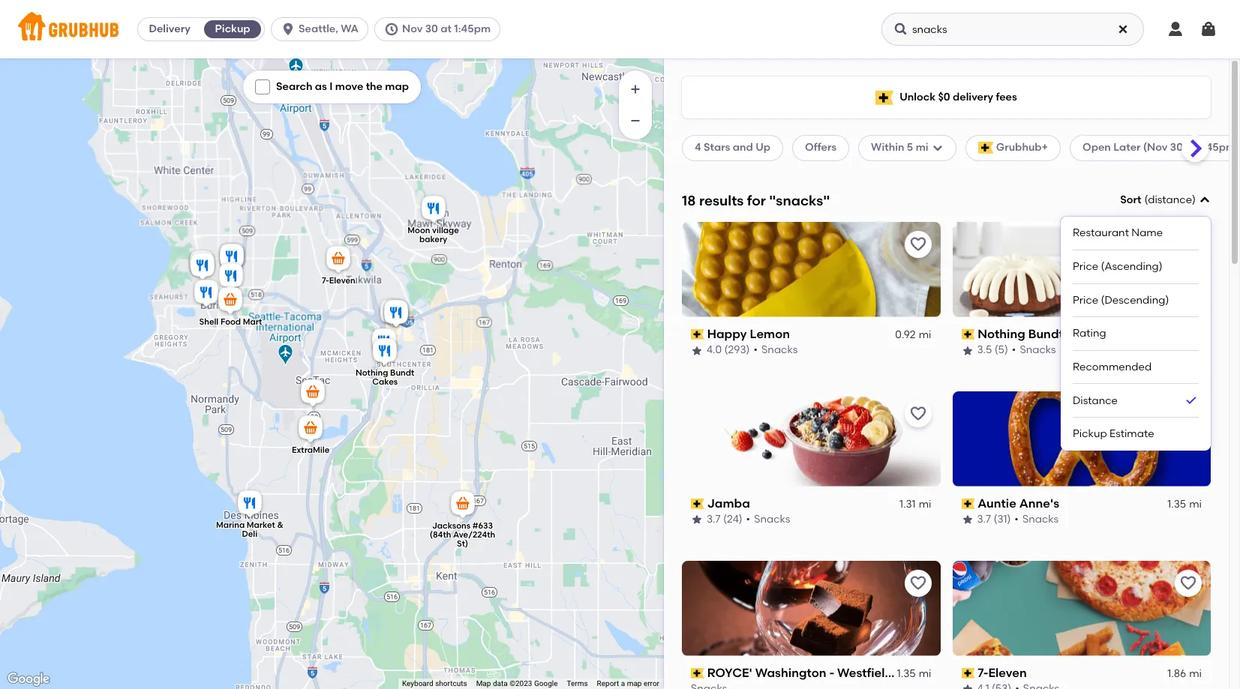 Task type: vqa. For each thing, say whether or not it's contained in the screenshot.
'18 RESULTS FOR "SNACKS"'
yes



Task type: locate. For each thing, give the bounding box(es) containing it.
svg image
[[1167, 20, 1185, 38], [281, 22, 296, 37], [384, 22, 399, 37], [1117, 23, 1129, 35], [258, 83, 267, 92], [932, 142, 944, 154]]

1 horizontal spatial bundt
[[1029, 327, 1064, 341]]

food
[[220, 317, 241, 327]]

pickup for pickup
[[215, 23, 250, 35]]

1.35 for washington
[[897, 668, 916, 681]]

0 horizontal spatial 7-eleven
[[322, 276, 355, 285]]

1.35
[[1168, 498, 1187, 511], [897, 668, 916, 681]]

price down restaurant
[[1073, 260, 1099, 273]]

shell food mart image
[[215, 285, 245, 318]]

1 horizontal spatial 1.35
[[1168, 498, 1187, 511]]

jamba
[[707, 497, 750, 511]]

rating
[[1073, 327, 1107, 340]]

0 horizontal spatial map
[[385, 80, 409, 93]]

2 3.7 from the left
[[978, 514, 991, 526]]

star icon image
[[691, 345, 703, 357], [962, 345, 974, 357], [691, 514, 703, 526], [962, 514, 974, 526], [962, 684, 974, 690]]

1 3.7 from the left
[[707, 514, 721, 526]]

$0
[[938, 91, 951, 103]]

7-eleven
[[322, 276, 355, 285], [978, 666, 1027, 680]]

price for price (ascending)
[[1073, 260, 1099, 273]]

lemon
[[750, 327, 790, 341]]

cakes inside "map" region
[[372, 377, 397, 387]]

mi for anne's
[[1190, 498, 1202, 511]]

0.92
[[896, 329, 916, 342]]

-
[[830, 666, 835, 680]]

save this restaurant image for 7-eleven
[[1180, 575, 1198, 593]]

0 horizontal spatial bundt
[[390, 368, 414, 378]]

plus icon image
[[628, 82, 643, 97]]

1 vertical spatial 30
[[1171, 141, 1184, 154]]

4.0 (293)
[[707, 344, 750, 357]]

star icon image for 7-
[[962, 684, 974, 690]]

stars
[[704, 141, 731, 154]]

pickup down "distance"
[[1073, 428, 1107, 441]]

1 horizontal spatial map
[[627, 680, 642, 688]]

nothing
[[978, 327, 1026, 341], [355, 368, 388, 378]]

5
[[907, 141, 914, 154]]

restaurant name
[[1073, 227, 1163, 240]]

0 horizontal spatial 1.35
[[897, 668, 916, 681]]

0 vertical spatial nothing bundt cakes
[[978, 327, 1104, 341]]

map
[[385, 80, 409, 93], [627, 680, 642, 688]]

report
[[597, 680, 619, 688]]

snacks right (24)
[[754, 514, 791, 526]]

subscription pass image left happy
[[691, 330, 704, 340]]

0 vertical spatial 7-
[[322, 276, 329, 285]]

grubhub plus flag logo image
[[876, 90, 894, 105], [978, 142, 994, 154]]

star icon image left 3.7 (24)
[[691, 514, 703, 526]]

0 vertical spatial grubhub plus flag logo image
[[876, 90, 894, 105]]

2 price from the top
[[1073, 294, 1099, 307]]

subscription pass image for jamba
[[691, 499, 704, 510]]

0 vertical spatial 1.35 mi
[[1168, 498, 1202, 511]]

snacks down anne's
[[1023, 514, 1059, 526]]

error
[[644, 680, 660, 688]]

unlock
[[900, 91, 936, 103]]

moon village bakery image
[[418, 193, 448, 226]]

1 vertical spatial at
[[1186, 141, 1197, 154]]

•
[[754, 344, 758, 357], [1012, 344, 1016, 357], [746, 514, 751, 526], [1015, 514, 1019, 526]]

pickup estimate
[[1073, 428, 1155, 441]]

deli
[[242, 529, 257, 539]]

distance
[[1148, 194, 1193, 206]]

subscription pass image left auntie
[[962, 499, 975, 510]]

cakes
[[1067, 327, 1104, 341], [372, 377, 397, 387]]

report a map error link
[[597, 680, 660, 688]]

1.35 mi
[[1168, 498, 1202, 511], [897, 668, 932, 681]]

search as i move the map
[[276, 80, 409, 93]]

mi for lemon
[[919, 329, 932, 342]]

3.7 for jamba
[[707, 514, 721, 526]]

southcenter
[[896, 666, 969, 680]]

royce' washington - westfield southcenter mall image
[[381, 298, 411, 331]]

snacks
[[762, 344, 798, 357], [1020, 344, 1056, 357], [754, 514, 791, 526], [1023, 514, 1059, 526]]

7 eleven image
[[323, 244, 353, 277]]

1 horizontal spatial 7-eleven
[[978, 666, 1027, 680]]

star icon image left 4.0 at the right of page
[[691, 345, 703, 357]]

save this restaurant button for eleven
[[1175, 570, 1202, 597]]

jamba logo image
[[682, 392, 941, 487]]

dairy queen image
[[186, 248, 217, 281]]

• down happy lemon
[[754, 344, 758, 357]]

seattle, wa
[[299, 23, 359, 35]]

cakes up recommended on the bottom
[[1067, 327, 1104, 341]]

subscription pass image
[[691, 499, 704, 510], [691, 669, 704, 679], [962, 669, 975, 679]]

save this restaurant image inside button
[[909, 235, 927, 254]]

bundt inside "map" region
[[390, 368, 414, 378]]

1 vertical spatial pickup
[[1073, 428, 1107, 441]]

grubhub plus flag logo image left the unlock
[[876, 90, 894, 105]]

happy lemon
[[707, 327, 790, 341]]

for
[[747, 192, 766, 209]]

svg image
[[1200, 20, 1218, 38], [894, 22, 909, 37], [1199, 195, 1211, 207]]

1 horizontal spatial 1.35 mi
[[1168, 498, 1202, 511]]

3.5 (5)
[[978, 344, 1009, 357]]

0 vertical spatial map
[[385, 80, 409, 93]]

bundt left "rating"
[[1029, 327, 1064, 341]]

terms
[[567, 680, 588, 688]]

bundt down happy lemon image at the left
[[390, 368, 414, 378]]

star icon image left 3.7 (31)
[[962, 514, 974, 526]]

4
[[695, 141, 701, 154]]

eleven
[[329, 276, 355, 285], [989, 666, 1027, 680]]

price up "rating"
[[1073, 294, 1099, 307]]

(24)
[[723, 514, 743, 526]]

extramile
[[291, 446, 329, 455]]

at left the 1:45pm)
[[1186, 141, 1197, 154]]

1 vertical spatial nothing bundt cakes
[[355, 368, 414, 387]]

mawadda cafe image
[[217, 241, 247, 274]]

auntie anne's
[[978, 497, 1060, 511]]

1 horizontal spatial nothing
[[978, 327, 1026, 341]]

0 horizontal spatial 1.35 mi
[[897, 668, 932, 681]]

nothing bundt cakes link
[[962, 326, 1202, 343]]

1 vertical spatial eleven
[[989, 666, 1027, 680]]

1 vertical spatial 7-
[[978, 666, 989, 680]]

offers
[[805, 141, 837, 154]]

3.7 (24)
[[707, 514, 743, 526]]

jacksons
[[432, 521, 470, 531]]

bundt
[[1029, 327, 1064, 341], [390, 368, 414, 378]]

0 horizontal spatial 3.7
[[707, 514, 721, 526]]

mall
[[972, 666, 997, 680]]

0 horizontal spatial 30
[[425, 23, 438, 35]]

auntie anne's image
[[381, 298, 411, 331]]

save this restaurant image for happy lemon
[[909, 235, 927, 254]]

subscription pass image
[[691, 330, 704, 340], [962, 330, 975, 340], [962, 499, 975, 510]]

1 price from the top
[[1073, 260, 1099, 273]]

0 vertical spatial price
[[1073, 260, 1099, 273]]

list box
[[1073, 217, 1199, 451]]

pierro bakery image
[[216, 261, 246, 294]]

0 vertical spatial 1.35
[[1168, 498, 1187, 511]]

(84th
[[430, 530, 451, 540]]

3.7 left (24)
[[707, 514, 721, 526]]

royce' washington - westfield southcenter mall
[[707, 666, 997, 680]]

subscription pass image inside nothing bundt cakes link
[[962, 330, 975, 340]]

save this restaurant image for auntie anne's
[[1180, 405, 1198, 423]]

0 vertical spatial 30
[[425, 23, 438, 35]]

map region
[[0, 0, 785, 690]]

30
[[425, 23, 438, 35], [1171, 141, 1184, 154]]

pickup inside button
[[215, 23, 250, 35]]

• right (5)
[[1012, 344, 1016, 357]]

map right the the
[[385, 80, 409, 93]]

0 vertical spatial nothing
[[978, 327, 1026, 341]]

subscription pass image for 7-eleven
[[962, 669, 975, 679]]

open
[[1083, 141, 1111, 154]]

3.5
[[978, 344, 992, 357]]

1:45pm
[[454, 23, 491, 35]]

pickup
[[215, 23, 250, 35], [1073, 428, 1107, 441]]

terms link
[[567, 680, 588, 688]]

(ascending)
[[1101, 260, 1163, 273]]

nothing bundt cakes image
[[370, 336, 400, 369]]

cakes down "nothing bundt cakes" icon
[[372, 377, 397, 387]]

Search for food, convenience, alcohol... search field
[[882, 13, 1145, 46]]

1 vertical spatial 1.35
[[897, 668, 916, 681]]

nothing bundt cakes up (5)
[[978, 327, 1104, 341]]

at left 1:45pm
[[441, 23, 452, 35]]

0 vertical spatial bundt
[[1029, 327, 1064, 341]]

30 right (nov at the right of page
[[1171, 141, 1184, 154]]

0 horizontal spatial 7-
[[322, 276, 329, 285]]

1 vertical spatial cakes
[[372, 377, 397, 387]]

save this restaurant image
[[1180, 405, 1198, 423], [909, 575, 927, 593], [1180, 575, 1198, 593]]

star icon image down "mall"
[[962, 684, 974, 690]]

westfield
[[838, 666, 893, 680]]

happy
[[707, 327, 747, 341]]

)
[[1193, 194, 1196, 206]]

svg image inside nov 30 at 1:45pm button
[[384, 22, 399, 37]]

grubhub plus flag logo image for grubhub+
[[978, 142, 994, 154]]

1 vertical spatial bundt
[[390, 368, 414, 378]]

0 horizontal spatial pickup
[[215, 23, 250, 35]]

1.86 mi
[[1168, 668, 1202, 681]]

sea tac marathon image
[[298, 377, 328, 410]]

None field
[[1061, 193, 1211, 451]]

jacksons #633 (84th ave/224th st) image
[[448, 489, 478, 522]]

1 vertical spatial price
[[1073, 294, 1099, 307]]

map right a
[[627, 680, 642, 688]]

0 horizontal spatial at
[[441, 23, 452, 35]]

nothing bundt cakes down happy lemon image at the left
[[355, 368, 414, 387]]

• snacks right (24)
[[746, 514, 791, 526]]

1 horizontal spatial grubhub plus flag logo image
[[978, 142, 994, 154]]

within
[[871, 141, 905, 154]]

1 horizontal spatial nothing bundt cakes
[[978, 327, 1104, 341]]

shortcuts
[[435, 680, 467, 688]]

• snacks for jamba
[[746, 514, 791, 526]]

save this restaurant image
[[909, 235, 927, 254], [1180, 235, 1198, 254], [909, 405, 927, 423]]

• snacks down anne's
[[1015, 514, 1059, 526]]

later
[[1114, 141, 1141, 154]]

up
[[756, 141, 771, 154]]

&
[[277, 520, 283, 530]]

1.86
[[1168, 668, 1187, 681]]

nothing up (5)
[[978, 327, 1026, 341]]

• right (31)
[[1015, 514, 1019, 526]]

1 horizontal spatial pickup
[[1073, 428, 1107, 441]]

0 vertical spatial 7-eleven
[[322, 276, 355, 285]]

moon village bakery
[[407, 225, 459, 244]]

1 vertical spatial 1.35 mi
[[897, 668, 932, 681]]

(31)
[[994, 514, 1011, 526]]

washington
[[756, 666, 827, 680]]

1 horizontal spatial 3.7
[[978, 514, 991, 526]]

0 vertical spatial cakes
[[1067, 327, 1104, 341]]

snacks down 'lemon'
[[762, 344, 798, 357]]

pickup right delivery button at the top of the page
[[215, 23, 250, 35]]

save this restaurant image for jamba
[[909, 405, 927, 423]]

marina market & deli
[[216, 520, 283, 539]]

• snacks
[[754, 344, 798, 357], [1012, 344, 1056, 357], [746, 514, 791, 526], [1015, 514, 1059, 526]]

• snacks down 'lemon'
[[754, 344, 798, 357]]

subscription pass image right 0.92 mi
[[962, 330, 975, 340]]

eleven inside "map" region
[[329, 276, 355, 285]]

nothing down happy lemon image at the left
[[355, 368, 388, 378]]

grubhub plus flag logo image left grubhub+ on the top of the page
[[978, 142, 994, 154]]

0 horizontal spatial cakes
[[372, 377, 397, 387]]

distance option
[[1073, 384, 1199, 418]]

0 horizontal spatial grubhub plus flag logo image
[[876, 90, 894, 105]]

marina
[[216, 520, 244, 530]]

1 vertical spatial nothing
[[355, 368, 388, 378]]

subscription pass image for royce' washington - westfield southcenter mall
[[691, 669, 704, 679]]

1.35 for anne's
[[1168, 498, 1187, 511]]

3.7 left (31)
[[978, 514, 991, 526]]

1 horizontal spatial 7-
[[978, 666, 989, 680]]

0 horizontal spatial eleven
[[329, 276, 355, 285]]

• right (24)
[[746, 514, 751, 526]]

3.7
[[707, 514, 721, 526], [978, 514, 991, 526]]

0 vertical spatial at
[[441, 23, 452, 35]]

and
[[733, 141, 753, 154]]

1 vertical spatial grubhub plus flag logo image
[[978, 142, 994, 154]]

30 right the nov
[[425, 23, 438, 35]]

0 horizontal spatial nothing bundt cakes
[[355, 368, 414, 387]]

grubhub plus flag logo image for unlock $0 delivery fees
[[876, 90, 894, 105]]

0 vertical spatial pickup
[[215, 23, 250, 35]]

0 vertical spatial eleven
[[329, 276, 355, 285]]

0 horizontal spatial nothing
[[355, 368, 388, 378]]

royce'
[[707, 666, 753, 680]]

pickup inside list box
[[1073, 428, 1107, 441]]



Task type: describe. For each thing, give the bounding box(es) containing it.
estimate
[[1110, 428, 1155, 441]]

sort ( distance )
[[1121, 194, 1196, 206]]

4 stars and up
[[695, 141, 771, 154]]

star icon image for happy
[[691, 345, 703, 357]]

(5)
[[995, 344, 1009, 357]]

ave/224th
[[453, 530, 495, 540]]

4.0
[[707, 344, 722, 357]]

shell
[[199, 317, 218, 327]]

anne's
[[1020, 497, 1060, 511]]

©2023
[[510, 680, 532, 688]]

1.35 mi for royce' washington - westfield southcenter mall
[[897, 668, 932, 681]]

pickup for pickup estimate
[[1073, 428, 1107, 441]]

• snacks for auntie anne's
[[1015, 514, 1059, 526]]

7-eleven inside "map" region
[[322, 276, 355, 285]]

extramile image
[[295, 413, 325, 446]]

minus icon image
[[628, 113, 643, 128]]

delivery
[[149, 23, 190, 35]]

at inside button
[[441, 23, 452, 35]]

1 horizontal spatial cakes
[[1067, 327, 1104, 341]]

(293)
[[725, 344, 750, 357]]

marina market & deli image
[[235, 488, 265, 521]]

i
[[330, 80, 333, 93]]

map
[[476, 680, 491, 688]]

tacos el hass image
[[187, 250, 217, 283]]

nothing bundt cakes logo image
[[953, 222, 1211, 317]]

subscription pass image for auntie anne's
[[962, 499, 975, 510]]

snacks for jamba
[[754, 514, 791, 526]]

antojitos michalisco 1st ave image
[[217, 241, 247, 274]]

happy lemon image
[[369, 326, 399, 359]]

• snacks for happy lemon
[[754, 344, 798, 357]]

none field containing sort
[[1061, 193, 1211, 451]]

1 horizontal spatial at
[[1186, 141, 1197, 154]]

delivery button
[[138, 17, 201, 41]]

moon
[[407, 225, 430, 235]]

bakery
[[419, 234, 447, 244]]

seattle, wa button
[[271, 17, 374, 41]]

nothing inside "map" region
[[355, 368, 388, 378]]

1.35 mi for auntie anne's
[[1168, 498, 1202, 511]]

sort
[[1121, 194, 1142, 206]]

snacks for auntie anne's
[[1023, 514, 1059, 526]]

subscription pass image for nothing bundt cakes
[[962, 330, 975, 340]]

price (descending)
[[1073, 294, 1170, 307]]

seattle,
[[299, 23, 338, 35]]

1 horizontal spatial eleven
[[989, 666, 1027, 680]]

main navigation navigation
[[0, 0, 1241, 59]]

map data ©2023 google
[[476, 680, 558, 688]]

fees
[[996, 91, 1018, 103]]

nothing bundt cakes inside "map" region
[[355, 368, 414, 387]]

svg image inside seattle, wa button
[[281, 22, 296, 37]]

18
[[682, 192, 696, 209]]

mi for eleven
[[1190, 668, 1202, 681]]

auntie
[[978, 497, 1017, 511]]

(
[[1145, 194, 1148, 206]]

shell food mart
[[199, 317, 262, 327]]

(nov
[[1144, 141, 1168, 154]]

nov
[[402, 23, 423, 35]]

1 horizontal spatial 30
[[1171, 141, 1184, 154]]

18 results for "snacks"
[[682, 192, 830, 209]]

royce' washington - westfield southcenter mall logo image
[[682, 561, 941, 656]]

a
[[621, 680, 625, 688]]

market
[[246, 520, 275, 530]]

as
[[315, 80, 327, 93]]

#633
[[472, 521, 493, 531]]

save this restaurant button for washington
[[905, 570, 932, 597]]

distance
[[1073, 394, 1118, 407]]

1 vertical spatial 7-eleven
[[978, 666, 1027, 680]]

save this restaurant button for lemon
[[905, 231, 932, 258]]

recommended
[[1073, 361, 1152, 374]]

happy lemon logo image
[[682, 222, 941, 317]]

data
[[493, 680, 508, 688]]

star icon image for auntie
[[962, 514, 974, 526]]

name
[[1132, 227, 1163, 240]]

unlock $0 delivery fees
[[900, 91, 1018, 103]]

7- inside "map" region
[[322, 276, 329, 285]]

price for price (descending)
[[1073, 294, 1099, 307]]

nov 30 at 1:45pm button
[[374, 17, 507, 41]]

move
[[335, 80, 363, 93]]

mi for washington
[[919, 668, 932, 681]]

within 5 mi
[[871, 141, 929, 154]]

30 inside button
[[425, 23, 438, 35]]

1:45pm)
[[1200, 141, 1240, 154]]

grubhub+
[[997, 141, 1048, 154]]

subscription pass image for happy lemon
[[691, 330, 704, 340]]

• for happy lemon
[[754, 344, 758, 357]]

google image
[[4, 670, 53, 690]]

search
[[276, 80, 313, 93]]

google
[[534, 680, 558, 688]]

snacks for happy lemon
[[762, 344, 798, 357]]

check icon image
[[1184, 393, 1199, 408]]

auntie anne's logo image
[[953, 392, 1211, 487]]

1 vertical spatial map
[[627, 680, 642, 688]]

ronnie's market image
[[191, 277, 221, 310]]

keyboard
[[402, 680, 434, 688]]

list box containing restaurant name
[[1073, 217, 1199, 451]]

(descending)
[[1101, 294, 1170, 307]]

price (ascending)
[[1073, 260, 1163, 273]]

"snacks"
[[769, 192, 830, 209]]

• for jamba
[[746, 514, 751, 526]]

• snacks right (5)
[[1012, 344, 1056, 357]]

report a map error
[[597, 680, 660, 688]]

star icon image left 3.5
[[962, 345, 974, 357]]

st)
[[457, 539, 468, 549]]

3.7 for auntie anne's
[[978, 514, 991, 526]]

1.31
[[900, 498, 916, 511]]

• for auntie anne's
[[1015, 514, 1019, 526]]

save this restaurant button for anne's
[[1175, 401, 1202, 428]]

results
[[699, 192, 744, 209]]

keyboard shortcuts
[[402, 680, 467, 688]]

snacks right (5)
[[1020, 344, 1056, 357]]

save this restaurant image for royce' washington - westfield southcenter mall
[[909, 575, 927, 593]]

wa
[[341, 23, 359, 35]]

jamba image
[[377, 297, 407, 330]]

nov 30 at 1:45pm
[[402, 23, 491, 35]]

jacksons #633 (84th ave/224th st)
[[430, 521, 495, 549]]

7-eleven logo image
[[953, 561, 1211, 656]]

open later (nov 30 at 1:45pm)
[[1083, 141, 1240, 154]]



